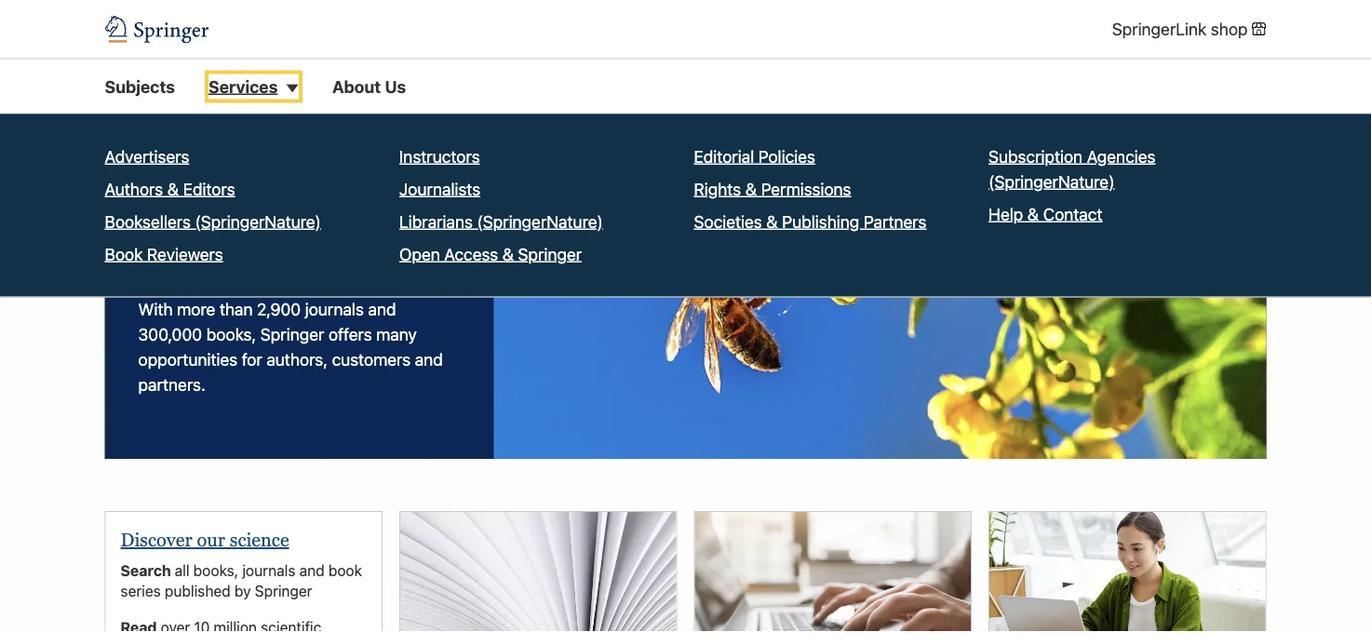 Task type: describe. For each thing, give the bounding box(es) containing it.
booksellers
[[105, 211, 191, 231]]

advertisers link
[[105, 144, 189, 169]]

rights & permissions link
[[694, 176, 852, 201]]

all
[[175, 562, 190, 580]]

1 horizontal spatial and
[[368, 300, 396, 320]]

& down librarians (springernature) link
[[503, 244, 514, 264]]

editorial
[[694, 146, 755, 166]]

& for societies
[[767, 211, 778, 231]]

many
[[376, 325, 417, 345]]

discover
[[121, 529, 192, 551]]

about us
[[332, 76, 406, 96]]

& for help
[[1028, 204, 1040, 224]]

editorial policies
[[694, 146, 816, 166]]

(springernature) for librarians (springernature)
[[477, 211, 603, 231]]

open access image
[[990, 512, 1266, 632]]

(springernature) inside subscription agencies (springernature)
[[989, 171, 1115, 191]]

librarians (springernature) link
[[400, 209, 603, 234]]

partners
[[864, 211, 927, 231]]

more
[[177, 300, 215, 320]]

by
[[235, 583, 251, 601]]

permissions
[[762, 179, 852, 199]]

advertisers
[[105, 146, 189, 166]]

authors & editors link
[[105, 176, 235, 201]]

services
[[209, 76, 278, 96]]

journals inside with more than 2,900 journals and 300,000 books, springer offers many opportunities for authors, customers and partners.
[[305, 300, 364, 320]]

& for authors
[[167, 179, 179, 199]]

help & contact link
[[989, 201, 1103, 227]]

book
[[105, 244, 143, 264]]

rights & permissions
[[694, 179, 852, 199]]

300,000
[[138, 325, 202, 345]]

books, inside with more than 2,900 journals and 300,000 books, springer offers many opportunities for authors, customers and partners.
[[207, 325, 256, 345]]

book reviewers
[[105, 244, 223, 264]]

publishing
[[783, 211, 860, 231]]

and inside all books, journals and book series published by springer
[[299, 562, 325, 580]]

published
[[165, 583, 231, 601]]

with
[[138, 300, 173, 320]]

subscription
[[989, 146, 1083, 166]]

subjects
[[105, 76, 175, 96]]

librarians
[[400, 211, 473, 231]]

journals inside all books, journals and book series published by springer
[[242, 562, 296, 580]]

help
[[989, 204, 1024, 224]]

with more than 2,900 journals and 300,000 books, springer offers many opportunities for authors, customers and partners.
[[138, 300, 443, 395]]

our
[[138, 185, 196, 223]]

books, inside all books, journals and book series published by springer
[[193, 562, 239, 580]]

about us link
[[332, 74, 406, 99]]

policies
[[759, 146, 816, 166]]

societies & publishing partners link
[[694, 209, 927, 234]]

is
[[340, 185, 364, 223]]

societies & publishing partners
[[694, 211, 927, 231]]

reviewers
[[147, 244, 223, 264]]

springerlink shop link
[[1113, 16, 1267, 42]]

services button
[[209, 74, 299, 99]]

0 vertical spatial springer
[[518, 244, 582, 264]]

springer home image
[[105, 15, 209, 43]]

journalists link
[[400, 176, 481, 201]]



Task type: vqa. For each thing, say whether or not it's contained in the screenshot.
2nd interest from the top of the page
no



Task type: locate. For each thing, give the bounding box(es) containing it.
1 vertical spatial books,
[[193, 562, 239, 580]]

our business is publishing
[[138, 185, 364, 270]]

business
[[204, 185, 332, 223]]

(springernature) up open access & springer
[[477, 211, 603, 231]]

springer down librarians (springernature) link
[[518, 244, 582, 264]]

for authors,
[[242, 350, 328, 370]]

1 vertical spatial springer
[[261, 325, 324, 345]]

& down rights & permissions link
[[767, 211, 778, 231]]

& right help
[[1028, 204, 1040, 224]]

discover our science link
[[121, 529, 289, 551]]

instructors link
[[400, 144, 480, 169]]

about
[[332, 76, 381, 96]]

editorial policies link
[[694, 144, 816, 169]]

submit an article image
[[695, 512, 971, 632]]

booksellers (springernature)
[[105, 211, 321, 231]]

book reviewers link
[[105, 241, 223, 267]]

and
[[368, 300, 396, 320], [415, 350, 443, 370], [299, 562, 325, 580]]

agencies
[[1088, 146, 1156, 166]]

springerlink shop
[[1113, 19, 1249, 39]]

0 horizontal spatial and
[[299, 562, 325, 580]]

journals down science
[[242, 562, 296, 580]]

(springernature) up publishing
[[195, 211, 321, 231]]

us
[[385, 76, 406, 96]]

(springernature) down subscription
[[989, 171, 1115, 191]]

all books, journals and book series published by springer
[[121, 562, 362, 601]]

journals
[[305, 300, 364, 320], [242, 562, 296, 580]]

discover our science
[[121, 529, 289, 551]]

partners.
[[138, 375, 206, 395]]

springer inside all books, journals and book series published by springer
[[255, 583, 313, 601]]

than
[[220, 300, 253, 320]]

and down many
[[415, 350, 443, 370]]

2 horizontal spatial (springernature)
[[989, 171, 1115, 191]]

offers
[[329, 325, 372, 345]]

subscription agencies (springernature)
[[989, 146, 1156, 191]]

books, down than
[[207, 325, 256, 345]]

springerlink
[[1113, 19, 1207, 39]]

librarians (springernature)
[[400, 211, 603, 231]]

science
[[230, 529, 289, 551]]

shop
[[1212, 19, 1249, 39]]

and left book
[[299, 562, 325, 580]]

customers
[[332, 350, 411, 370]]

instructors
[[400, 146, 480, 166]]

0 vertical spatial books,
[[207, 325, 256, 345]]

springer up 'for authors,'
[[261, 325, 324, 345]]

rights
[[694, 179, 742, 199]]

open
[[400, 244, 440, 264]]

1 vertical spatial journals
[[242, 562, 296, 580]]

subscription agencies (springernature) link
[[989, 144, 1267, 194]]

springer
[[518, 244, 582, 264], [261, 325, 324, 345], [255, 583, 313, 601]]

societies
[[694, 211, 763, 231]]

help & contact
[[989, 204, 1103, 224]]

1 vertical spatial and
[[415, 350, 443, 370]]

& for rights
[[746, 179, 757, 199]]

journalists
[[400, 179, 481, 199]]

0 horizontal spatial journals
[[242, 562, 296, 580]]

publishing
[[138, 232, 296, 270]]

subjects link
[[105, 74, 175, 99]]

2 vertical spatial and
[[299, 562, 325, 580]]

access
[[445, 244, 498, 264]]

series
[[121, 583, 161, 601]]

contact
[[1044, 204, 1103, 224]]

authors
[[105, 179, 163, 199]]

springer for with more than 2,900 journals and 300,000 books, springer offers many opportunities for authors, customers and partners.
[[261, 325, 324, 345]]

& left editors
[[167, 179, 179, 199]]

springer inside with more than 2,900 journals and 300,000 books, springer offers many opportunities for authors, customers and partners.
[[261, 325, 324, 345]]

2 horizontal spatial and
[[415, 350, 443, 370]]

book
[[329, 562, 362, 580]]

editors
[[183, 179, 235, 199]]

2 vertical spatial springer
[[255, 583, 313, 601]]

authors & editors
[[105, 179, 235, 199]]

publish a book image
[[401, 512, 677, 632]]

1 horizontal spatial journals
[[305, 300, 364, 320]]

books, up 'published' at bottom left
[[193, 562, 239, 580]]

& down editorial policies link
[[746, 179, 757, 199]]

0 vertical spatial and
[[368, 300, 396, 320]]

booksellers (springernature) link
[[105, 209, 321, 234]]

springer right the by
[[255, 583, 313, 601]]

our
[[197, 529, 225, 551]]

1 horizontal spatial (springernature)
[[477, 211, 603, 231]]

journals up 'offers'
[[305, 300, 364, 320]]

(springernature) for booksellers (springernature)
[[195, 211, 321, 231]]

(springernature)
[[989, 171, 1115, 191], [195, 211, 321, 231], [477, 211, 603, 231]]

opportunities
[[138, 350, 238, 370]]

search
[[121, 562, 175, 580]]

and up many
[[368, 300, 396, 320]]

0 vertical spatial journals
[[305, 300, 364, 320]]

open access & springer
[[400, 244, 582, 264]]

open access & springer link
[[400, 241, 582, 267]]

2,900
[[257, 300, 301, 320]]

0 horizontal spatial (springernature)
[[195, 211, 321, 231]]

springer for all books, journals and book series published by springer
[[255, 583, 313, 601]]

&
[[167, 179, 179, 199], [746, 179, 757, 199], [1028, 204, 1040, 224], [767, 211, 778, 231], [503, 244, 514, 264]]

books,
[[207, 325, 256, 345], [193, 562, 239, 580]]



